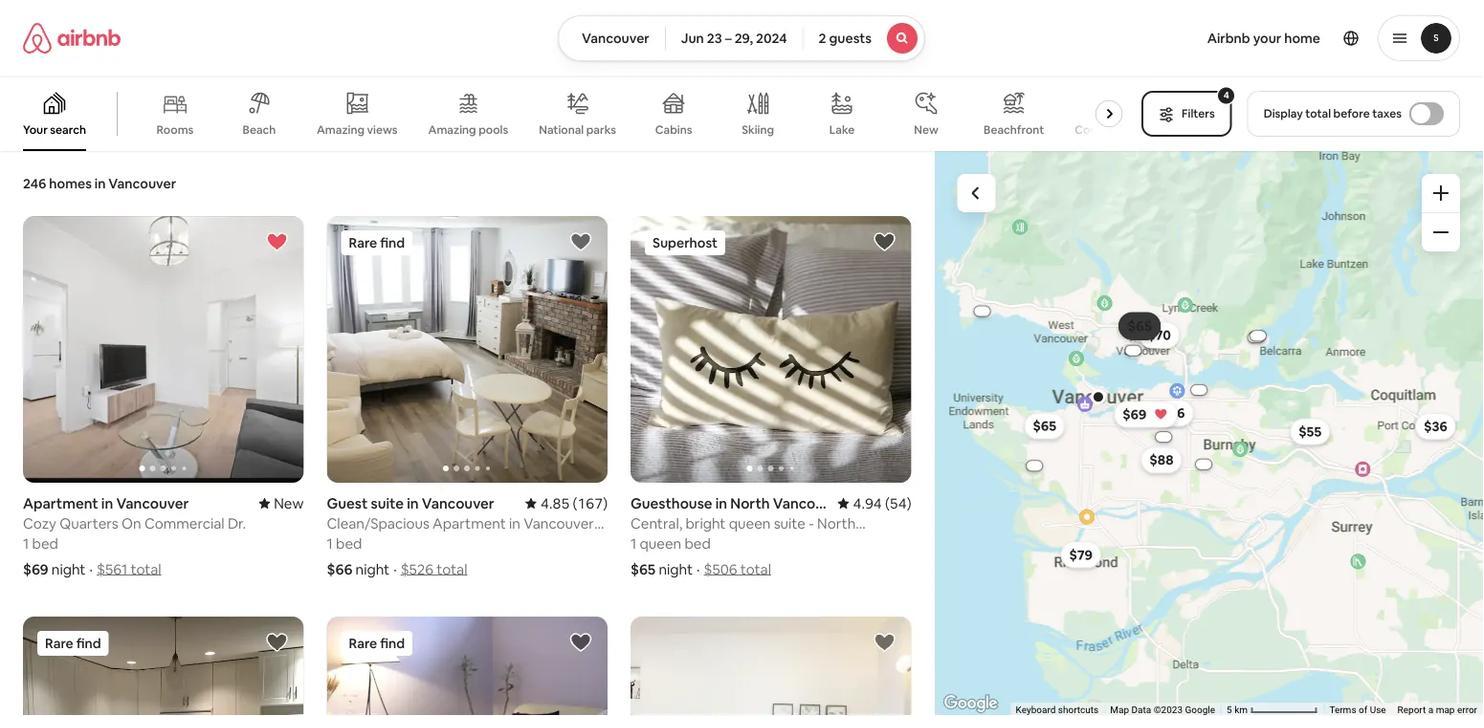 Task type: locate. For each thing, give the bounding box(es) containing it.
amazing for amazing pools
[[428, 123, 476, 137]]

0 vertical spatial $65 button
[[1119, 313, 1160, 340]]

0 horizontal spatial bed
[[32, 534, 58, 553]]

bed down cozy
[[32, 534, 58, 553]]

home
[[1285, 30, 1321, 47]]

on
[[122, 514, 141, 533]]

1 horizontal spatial $65 button
[[1119, 313, 1160, 340]]

4.94
[[853, 494, 882, 513]]

$65 for $65 $70
[[1128, 318, 1152, 335]]

3 1 from the left
[[631, 534, 637, 553]]

in
[[95, 175, 106, 192], [101, 494, 113, 513], [407, 494, 419, 513]]

in right suite
[[407, 494, 419, 513]]

terms of use link
[[1330, 705, 1387, 717]]

new inside group
[[914, 123, 939, 137]]

·
[[89, 560, 93, 579], [394, 560, 397, 579], [697, 560, 700, 579]]

1 vertical spatial new
[[274, 494, 304, 513]]

$66 inside 1 bed $66 night · $526 total
[[327, 560, 353, 579]]

0 vertical spatial $66
[[1161, 405, 1185, 422]]

1 horizontal spatial $66
[[1161, 405, 1185, 422]]

$69 button up $88
[[1114, 402, 1178, 428]]

total right the $526
[[437, 560, 468, 579]]

report
[[1398, 705, 1426, 717]]

$65
[[1128, 318, 1152, 335], [1033, 418, 1057, 435], [631, 560, 656, 579]]

1
[[23, 534, 29, 553], [327, 534, 333, 553], [631, 534, 637, 553]]

$79
[[1069, 547, 1093, 564]]

amazing
[[317, 122, 365, 137], [428, 123, 476, 137]]

apartment in vancouver cozy quarters on commercial dr. 1 bed $69 night · $561 total
[[23, 494, 246, 579]]

vancouver left jun
[[582, 30, 650, 47]]

1 vertical spatial $65
[[1033, 418, 1057, 435]]

2 bed from the left
[[336, 534, 362, 553]]

1 for 1 queen bed $65 night · $506 total
[[631, 534, 637, 553]]

search
[[50, 123, 86, 137]]

beachfront
[[984, 123, 1045, 137]]

new place to stay image
[[259, 494, 304, 513]]

night down queen
[[659, 560, 693, 579]]

3 · from the left
[[697, 560, 700, 579]]

countryside
[[1075, 123, 1142, 137]]

1 inside 1 bed $66 night · $526 total
[[327, 534, 333, 553]]

$69 button up '$66' button
[[1128, 316, 1169, 343]]

group
[[0, 77, 1142, 151], [23, 216, 304, 483], [327, 216, 608, 483], [631, 216, 912, 483], [23, 617, 304, 717], [327, 617, 608, 717], [631, 617, 912, 717]]

4
[[1224, 89, 1230, 101]]

None search field
[[558, 15, 926, 61]]

1 horizontal spatial 1
[[327, 534, 333, 553]]

beach
[[243, 123, 276, 137]]

vancouver up on
[[116, 494, 189, 513]]

1 horizontal spatial bed
[[336, 534, 362, 553]]

1 1 from the left
[[23, 534, 29, 553]]

0 vertical spatial new
[[914, 123, 939, 137]]

guest
[[327, 494, 368, 513]]

1 inside apartment in vancouver cozy quarters on commercial dr. 1 bed $69 night · $561 total
[[23, 534, 29, 553]]

night inside 1 queen bed $65 night · $506 total
[[659, 560, 693, 579]]

0 horizontal spatial night
[[52, 560, 86, 579]]

· left $506
[[697, 560, 700, 579]]

0 vertical spatial $69 button
[[1128, 316, 1169, 343]]

2 horizontal spatial $65
[[1128, 318, 1152, 335]]

1 night from the left
[[52, 560, 86, 579]]

$506 total button
[[704, 560, 771, 579]]

bed
[[32, 534, 58, 553], [336, 534, 362, 553], [685, 534, 711, 553]]

vancouver down rooms
[[109, 175, 176, 192]]

$66 up $88
[[1161, 405, 1185, 422]]

new right lake
[[914, 123, 939, 137]]

airbnb your home link
[[1196, 18, 1332, 58]]

google
[[1185, 705, 1216, 717]]

1 vertical spatial $65 button
[[1024, 413, 1065, 440]]

a
[[1429, 705, 1434, 717]]

$66 inside button
[[1161, 405, 1185, 422]]

add to wishlist: guest suite in vancouver image
[[570, 231, 592, 254], [873, 632, 896, 655]]

2 horizontal spatial ·
[[697, 560, 700, 579]]

$69 left '$66' button
[[1123, 406, 1147, 424]]

$66
[[1161, 405, 1185, 422], [327, 560, 353, 579]]

0 horizontal spatial ·
[[89, 560, 93, 579]]

0 horizontal spatial 1
[[23, 534, 29, 553]]

new
[[914, 123, 939, 137], [274, 494, 304, 513]]

2 · from the left
[[394, 560, 397, 579]]

1 horizontal spatial new
[[914, 123, 939, 137]]

· left $561
[[89, 560, 93, 579]]

0 horizontal spatial $65
[[631, 560, 656, 579]]

1 vertical spatial $69 button
[[1114, 402, 1178, 428]]

0 vertical spatial $65
[[1128, 318, 1152, 335]]

bed up $506
[[685, 534, 711, 553]]

1 horizontal spatial amazing
[[428, 123, 476, 137]]

in for guest
[[407, 494, 419, 513]]

1 horizontal spatial ·
[[394, 560, 397, 579]]

amazing left views
[[317, 122, 365, 137]]

0 vertical spatial add to wishlist: guest suite in vancouver image
[[570, 231, 592, 254]]

1 left queen
[[631, 534, 637, 553]]

taxes
[[1373, 106, 1402, 121]]

parks
[[587, 122, 617, 137]]

2 night from the left
[[356, 560, 390, 579]]

total inside apartment in vancouver cozy quarters on commercial dr. 1 bed $69 night · $561 total
[[131, 560, 161, 579]]

new left guest
[[274, 494, 304, 513]]

1 bed from the left
[[32, 534, 58, 553]]

2 horizontal spatial night
[[659, 560, 693, 579]]

$69 down cozy
[[23, 560, 48, 579]]

amazing left pools
[[428, 123, 476, 137]]

2 horizontal spatial bed
[[685, 534, 711, 553]]

· inside 1 bed $66 night · $526 total
[[394, 560, 397, 579]]

1 vertical spatial $66
[[327, 560, 353, 579]]

3 bed from the left
[[685, 534, 711, 553]]

in right homes
[[95, 175, 106, 192]]

0 horizontal spatial amazing
[[317, 122, 365, 137]]

amazing pools
[[428, 123, 508, 137]]

total right $506
[[741, 560, 771, 579]]

1 · from the left
[[89, 560, 93, 579]]

3 night from the left
[[659, 560, 693, 579]]

1 inside 1 queen bed $65 night · $506 total
[[631, 534, 637, 553]]

(167)
[[573, 494, 608, 513]]

2 vertical spatial $65
[[631, 560, 656, 579]]

night left the $526
[[356, 560, 390, 579]]

$526 total button
[[401, 560, 468, 579]]

total left before
[[1306, 106, 1331, 121]]

night inside apartment in vancouver cozy quarters on commercial dr. 1 bed $69 night · $561 total
[[52, 560, 86, 579]]

zoom in image
[[1434, 186, 1449, 201]]

1 horizontal spatial $65
[[1033, 418, 1057, 435]]

$65 inside $65 $70
[[1128, 318, 1152, 335]]

$79 button
[[1061, 542, 1102, 569]]

add to wishlist: guesthouse in north vancouver image
[[873, 231, 896, 254]]

$69 up '$66' button
[[1136, 321, 1160, 338]]

5 km
[[1227, 705, 1250, 717]]

report a map error
[[1398, 705, 1478, 717]]

vancouver
[[582, 30, 650, 47], [109, 175, 176, 192], [116, 494, 189, 513], [422, 494, 494, 513]]

246 homes in vancouver
[[23, 175, 176, 192]]

cabins
[[655, 123, 692, 137]]

map data ©2023 google
[[1111, 705, 1216, 717]]

$66 down guest
[[327, 560, 353, 579]]

1 queen bed $65 night · $506 total
[[631, 534, 771, 579]]

0 horizontal spatial $66
[[327, 560, 353, 579]]

rooms
[[157, 123, 194, 137]]

zoom out image
[[1434, 225, 1449, 240]]

jun 23 – 29, 2024 button
[[665, 15, 804, 61]]

2 guests
[[819, 30, 872, 47]]

use
[[1370, 705, 1387, 717]]

$88 button
[[1141, 447, 1182, 474]]

1 down cozy
[[23, 534, 29, 553]]

2 1 from the left
[[327, 534, 333, 553]]

homes
[[49, 175, 92, 192]]

$88
[[1150, 452, 1174, 469]]

airbnb your home
[[1208, 30, 1321, 47]]

0 horizontal spatial add to wishlist: guest suite in vancouver image
[[570, 231, 592, 254]]

2 horizontal spatial 1
[[631, 534, 637, 553]]

night inside 1 bed $66 night · $526 total
[[356, 560, 390, 579]]

total inside 1 queen bed $65 night · $506 total
[[741, 560, 771, 579]]

$55 button
[[1290, 419, 1330, 446]]

$506
[[704, 560, 737, 579]]

· inside apartment in vancouver cozy quarters on commercial dr. 1 bed $69 night · $561 total
[[89, 560, 93, 579]]

suite
[[371, 494, 404, 513]]

· left the $526
[[394, 560, 397, 579]]

total right $561
[[131, 560, 161, 579]]

in up quarters
[[101, 494, 113, 513]]

1 down guest
[[327, 534, 333, 553]]

$69 button
[[1128, 316, 1169, 343], [1114, 402, 1178, 428]]

1 vertical spatial add to wishlist: guest suite in vancouver image
[[873, 632, 896, 655]]

1 horizontal spatial night
[[356, 560, 390, 579]]

display
[[1264, 106, 1303, 121]]

keyboard shortcuts button
[[1016, 704, 1099, 717]]

bed down guest
[[336, 534, 362, 553]]

2 vertical spatial $69
[[23, 560, 48, 579]]

remove from wishlist: apartment in vancouver image
[[266, 231, 289, 254]]

$65 button
[[1119, 313, 1160, 340], [1024, 413, 1065, 440]]

skiing
[[742, 123, 774, 137]]

night left $561
[[52, 560, 86, 579]]

guests
[[829, 30, 872, 47]]



Task type: describe. For each thing, give the bounding box(es) containing it.
apartment
[[23, 494, 98, 513]]

bed inside 1 bed $66 night · $526 total
[[336, 534, 362, 553]]

$69 inside apartment in vancouver cozy quarters on commercial dr. 1 bed $69 night · $561 total
[[23, 560, 48, 579]]

filters button
[[1142, 91, 1233, 137]]

2024
[[756, 30, 787, 47]]

google map
showing 28 stays. including 1 saved stay. region
[[935, 151, 1484, 717]]

4.85 out of 5 average rating,  167 reviews image
[[526, 494, 608, 513]]

shortcuts
[[1058, 705, 1099, 717]]

$66 button
[[1152, 400, 1194, 427]]

add to wishlist: apartment in burnaby image
[[570, 632, 592, 655]]

dr.
[[228, 514, 246, 533]]

none search field containing vancouver
[[558, 15, 926, 61]]

vancouver button
[[558, 15, 666, 61]]

google image
[[939, 692, 1003, 717]]

4.85
[[541, 494, 570, 513]]

$70 button
[[1139, 322, 1180, 349]]

$65 $70
[[1128, 318, 1171, 344]]

5
[[1227, 705, 1233, 717]]

of
[[1359, 705, 1368, 717]]

$36
[[1424, 418, 1448, 436]]

$70
[[1148, 327, 1171, 344]]

vancouver inside the vancouver button
[[582, 30, 650, 47]]

keyboard
[[1016, 705, 1056, 717]]

airbnb
[[1208, 30, 1251, 47]]

0 horizontal spatial new
[[274, 494, 304, 513]]

add to wishlist: guest suite in north vancouver image
[[266, 632, 289, 655]]

data
[[1132, 705, 1152, 717]]

national
[[539, 122, 584, 137]]

error
[[1458, 705, 1478, 717]]

filters
[[1182, 106, 1215, 121]]

terms
[[1330, 705, 1357, 717]]

1 bed $66 night · $526 total
[[327, 534, 468, 579]]

jun 23 – 29, 2024
[[681, 30, 787, 47]]

guest suite in vancouver
[[327, 494, 494, 513]]

5 km button
[[1221, 704, 1324, 717]]

$55
[[1299, 424, 1322, 441]]

4.85 (167)
[[541, 494, 608, 513]]

queen
[[640, 534, 682, 553]]

vancouver inside apartment in vancouver cozy quarters on commercial dr. 1 bed $69 night · $561 total
[[116, 494, 189, 513]]

bed inside apartment in vancouver cozy quarters on commercial dr. 1 bed $69 night · $561 total
[[32, 534, 58, 553]]

2 guests button
[[803, 15, 926, 61]]

total inside 1 bed $66 night · $526 total
[[437, 560, 468, 579]]

–
[[725, 30, 732, 47]]

bed inside 1 queen bed $65 night · $506 total
[[685, 534, 711, 553]]

quarters
[[60, 514, 118, 533]]

pools
[[479, 123, 508, 137]]

29,
[[735, 30, 753, 47]]

your
[[1254, 30, 1282, 47]]

1 vertical spatial $69
[[1123, 406, 1147, 424]]

23
[[707, 30, 722, 47]]

your
[[23, 123, 48, 137]]

display total before taxes button
[[1248, 91, 1461, 137]]

vancouver up $526 total button
[[422, 494, 494, 513]]

0 vertical spatial $69
[[1136, 321, 1160, 338]]

profile element
[[949, 0, 1461, 77]]

$526
[[401, 560, 434, 579]]

keyboard shortcuts
[[1016, 705, 1099, 717]]

0 horizontal spatial $65 button
[[1024, 413, 1065, 440]]

group containing amazing views
[[0, 77, 1142, 151]]

$561
[[97, 560, 128, 579]]

2
[[819, 30, 827, 47]]

amazing for amazing views
[[317, 122, 365, 137]]

4.94 out of 5 average rating,  54 reviews image
[[838, 494, 912, 513]]

1 horizontal spatial add to wishlist: guest suite in vancouver image
[[873, 632, 896, 655]]

$65 inside 1 queen bed $65 night · $506 total
[[631, 560, 656, 579]]

terms of use
[[1330, 705, 1387, 717]]

$561 total button
[[97, 560, 161, 579]]

©2023
[[1154, 705, 1183, 717]]

4.94 (54)
[[853, 494, 912, 513]]

jun
[[681, 30, 704, 47]]

views
[[367, 122, 398, 137]]

km
[[1235, 705, 1248, 717]]

commercial
[[144, 514, 225, 533]]

total inside button
[[1306, 106, 1331, 121]]

before
[[1334, 106, 1370, 121]]

· inside 1 queen bed $65 night · $506 total
[[697, 560, 700, 579]]

map
[[1111, 705, 1130, 717]]

in inside apartment in vancouver cozy quarters on commercial dr. 1 bed $69 night · $561 total
[[101, 494, 113, 513]]

your search
[[23, 123, 86, 137]]

in for 246
[[95, 175, 106, 192]]

cozy
[[23, 514, 56, 533]]

report a map error link
[[1398, 705, 1478, 717]]

1 for 1 bed $66 night · $526 total
[[327, 534, 333, 553]]

display total before taxes
[[1264, 106, 1402, 121]]

national parks
[[539, 122, 617, 137]]

(54)
[[885, 494, 912, 513]]

amazing views
[[317, 122, 398, 137]]

$36 button
[[1415, 414, 1456, 440]]

map
[[1436, 705, 1455, 717]]

$65 for $65
[[1033, 418, 1057, 435]]

lake
[[830, 123, 855, 137]]



Task type: vqa. For each thing, say whether or not it's contained in the screenshot.
keyboard shortcuts button
yes



